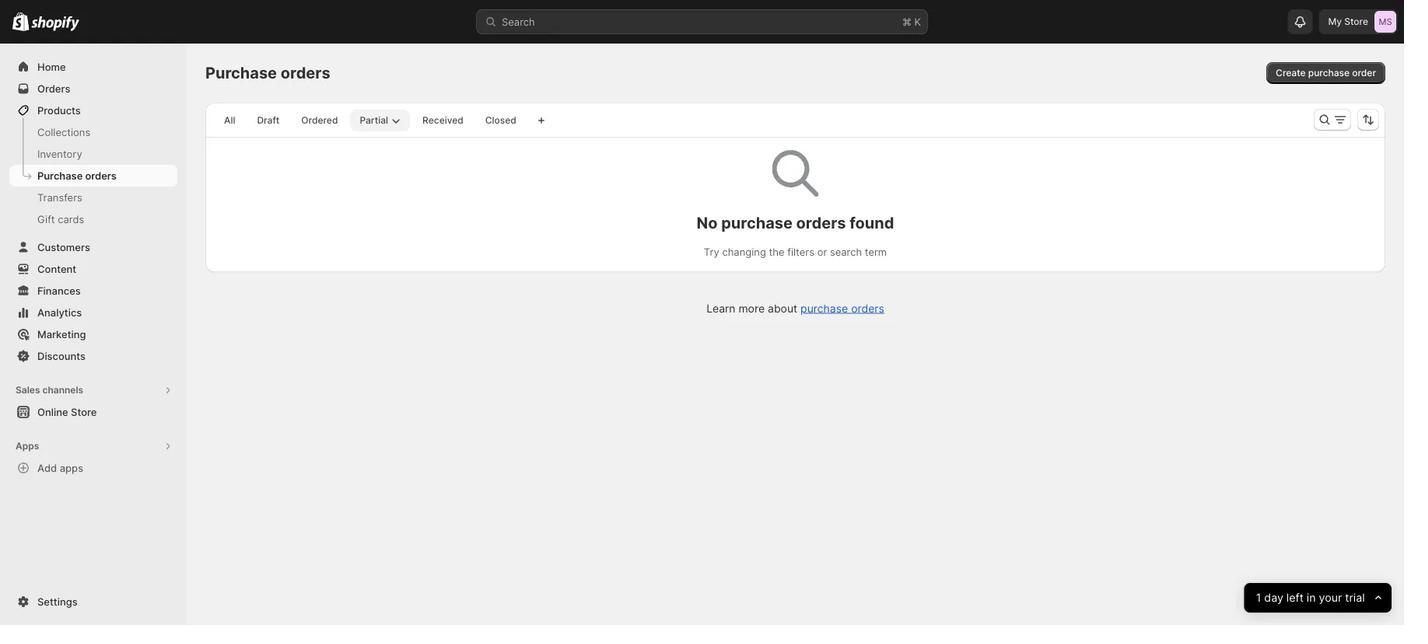 Task type: locate. For each thing, give the bounding box(es) containing it.
1 vertical spatial store
[[71, 406, 97, 418]]

1 vertical spatial purchase orders
[[37, 170, 117, 182]]

store right my
[[1345, 16, 1369, 27]]

marketing link
[[9, 324, 177, 346]]

tab list
[[212, 109, 529, 132]]

purchase for no
[[722, 213, 793, 232]]

0 horizontal spatial store
[[71, 406, 97, 418]]

purchase left order
[[1309, 67, 1350, 79]]

0 horizontal spatial purchase
[[722, 213, 793, 232]]

0 horizontal spatial purchase orders
[[37, 170, 117, 182]]

transfers link
[[9, 187, 177, 209]]

⌘
[[903, 16, 912, 28]]

or
[[818, 246, 828, 258]]

purchase orders inside purchase orders link
[[37, 170, 117, 182]]

day
[[1265, 592, 1284, 605]]

orders up or on the right of page
[[797, 213, 847, 232]]

finances link
[[9, 280, 177, 302]]

gift cards
[[37, 213, 84, 225]]

1 horizontal spatial store
[[1345, 16, 1369, 27]]

orders
[[281, 63, 331, 83], [85, 170, 117, 182], [797, 213, 847, 232], [852, 302, 885, 315]]

online
[[37, 406, 68, 418]]

content link
[[9, 258, 177, 280]]

purchase right about
[[801, 302, 849, 315]]

purchase up "transfers"
[[37, 170, 83, 182]]

1 day left in your trial button
[[1245, 584, 1392, 613]]

add
[[37, 462, 57, 474]]

purchase orders
[[205, 63, 331, 83], [37, 170, 117, 182]]

1 horizontal spatial purchase orders
[[205, 63, 331, 83]]

purchase orders up draft
[[205, 63, 331, 83]]

orders link
[[9, 78, 177, 100]]

purchase up changing
[[722, 213, 793, 232]]

1 horizontal spatial purchase
[[801, 302, 849, 315]]

in
[[1308, 592, 1317, 605]]

term
[[865, 246, 887, 258]]

online store button
[[0, 402, 187, 423]]

cards
[[58, 213, 84, 225]]

analytics
[[37, 307, 82, 319]]

1
[[1257, 592, 1262, 605]]

found
[[850, 213, 895, 232]]

inventory link
[[9, 143, 177, 165]]

settings
[[37, 596, 78, 608]]

home
[[37, 61, 66, 73]]

tab list containing all
[[212, 109, 529, 132]]

search
[[830, 246, 863, 258]]

create purchase order
[[1277, 67, 1377, 79]]

partial button
[[351, 110, 410, 132]]

orders
[[37, 83, 70, 95]]

apps button
[[9, 436, 177, 458]]

gift cards link
[[9, 209, 177, 230]]

add apps
[[37, 462, 83, 474]]

store down sales channels button
[[71, 406, 97, 418]]

draft link
[[248, 110, 289, 132]]

store for online store
[[71, 406, 97, 418]]

my store
[[1329, 16, 1369, 27]]

changing
[[723, 246, 767, 258]]

home link
[[9, 56, 177, 78]]

shopify image
[[12, 12, 29, 31], [31, 16, 80, 31]]

try
[[704, 246, 720, 258]]

0 vertical spatial store
[[1345, 16, 1369, 27]]

1 vertical spatial purchase
[[722, 213, 793, 232]]

analytics link
[[9, 302, 177, 324]]

purchase
[[1309, 67, 1350, 79], [722, 213, 793, 232], [801, 302, 849, 315]]

learn
[[707, 302, 736, 315]]

products link
[[9, 100, 177, 121]]

purchase orders down inventory link
[[37, 170, 117, 182]]

empty search results image
[[772, 150, 819, 197]]

purchase for create
[[1309, 67, 1350, 79]]

store
[[1345, 16, 1369, 27], [71, 406, 97, 418]]

store inside button
[[71, 406, 97, 418]]

products
[[37, 104, 81, 116]]

store for my store
[[1345, 16, 1369, 27]]

all
[[224, 115, 235, 126]]

0 vertical spatial purchase orders
[[205, 63, 331, 83]]

purchase
[[205, 63, 277, 83], [37, 170, 83, 182]]

2 horizontal spatial purchase
[[1309, 67, 1350, 79]]

discounts link
[[9, 346, 177, 367]]

0 vertical spatial purchase
[[1309, 67, 1350, 79]]

sales
[[16, 385, 40, 396]]

1 vertical spatial purchase
[[37, 170, 83, 182]]

purchase up all
[[205, 63, 277, 83]]

create
[[1277, 67, 1307, 79]]

discounts
[[37, 350, 86, 362]]

1 horizontal spatial purchase
[[205, 63, 277, 83]]

collections
[[37, 126, 90, 138]]

online store link
[[9, 402, 177, 423]]

order
[[1353, 67, 1377, 79]]

all link
[[215, 110, 245, 132]]

purchase orders link
[[801, 302, 885, 315]]

more
[[739, 302, 765, 315]]

1 horizontal spatial shopify image
[[31, 16, 80, 31]]



Task type: vqa. For each thing, say whether or not it's contained in the screenshot.
the "Gift cards"
yes



Task type: describe. For each thing, give the bounding box(es) containing it.
settings link
[[9, 592, 177, 613]]

finances
[[37, 285, 81, 297]]

orders up ordered on the top of page
[[281, 63, 331, 83]]

about
[[768, 302, 798, 315]]

add apps button
[[9, 458, 177, 479]]

received
[[423, 115, 464, 126]]

draft
[[257, 115, 280, 126]]

ordered link
[[292, 110, 347, 132]]

orders down 'term' on the right
[[852, 302, 885, 315]]

collections link
[[9, 121, 177, 143]]

ordered
[[301, 115, 338, 126]]

partial
[[360, 115, 388, 126]]

marketing
[[37, 328, 86, 341]]

1 day left in your trial
[[1257, 592, 1366, 605]]

2 vertical spatial purchase
[[801, 302, 849, 315]]

received link
[[413, 110, 473, 132]]

closed link
[[476, 110, 526, 132]]

the
[[769, 246, 785, 258]]

0 horizontal spatial purchase
[[37, 170, 83, 182]]

apps
[[16, 441, 39, 452]]

0 vertical spatial purchase
[[205, 63, 277, 83]]

k
[[915, 16, 922, 28]]

customers
[[37, 241, 90, 253]]

trial
[[1346, 592, 1366, 605]]

filters
[[788, 246, 815, 258]]

left
[[1287, 592, 1305, 605]]

inventory
[[37, 148, 82, 160]]

⌘ k
[[903, 16, 922, 28]]

no
[[697, 213, 718, 232]]

learn more about purchase orders
[[707, 302, 885, 315]]

0 horizontal spatial shopify image
[[12, 12, 29, 31]]

online store
[[37, 406, 97, 418]]

customers link
[[9, 237, 177, 258]]

apps
[[60, 462, 83, 474]]

purchase orders link
[[9, 165, 177, 187]]

gift
[[37, 213, 55, 225]]

create purchase order link
[[1267, 62, 1386, 84]]

try changing the filters or search term
[[704, 246, 887, 258]]

channels
[[42, 385, 83, 396]]

my
[[1329, 16, 1343, 27]]

your
[[1320, 592, 1343, 605]]

content
[[37, 263, 76, 275]]

search
[[502, 16, 535, 28]]

sales channels
[[16, 385, 83, 396]]

sales channels button
[[9, 380, 177, 402]]

closed
[[486, 115, 517, 126]]

my store image
[[1375, 11, 1397, 33]]

orders down inventory link
[[85, 170, 117, 182]]

no purchase orders found
[[697, 213, 895, 232]]

transfers
[[37, 191, 82, 204]]



